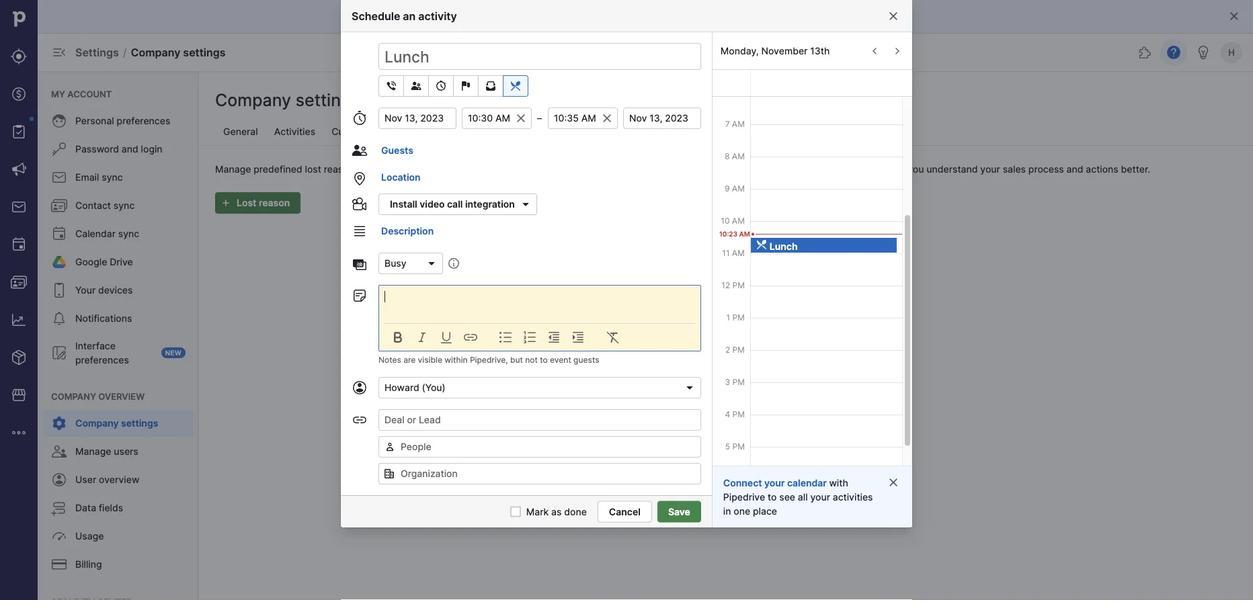 Task type: describe. For each thing, give the bounding box(es) containing it.
3 color secondary image from the left
[[439, 330, 455, 346]]

quick help image
[[1166, 44, 1182, 61]]

yet
[[808, 445, 830, 462]]

5 color secondary image from the left
[[605, 330, 621, 346]]

0 horizontal spatial as
[[468, 163, 479, 175]]

personal preferences
[[75, 115, 170, 127]]

color primary inverted image inside lost reason button
[[218, 198, 234, 209]]

company settings link
[[43, 410, 194, 437]]

my account
[[51, 89, 112, 99]]

campaigns image
[[11, 161, 27, 178]]

schedule an activity dialog
[[0, 0, 1254, 601]]

user overview
[[75, 475, 140, 486]]

not
[[525, 355, 538, 365]]

call
[[447, 199, 463, 210]]

manage predefined lost reasons. when a deal is marked as lost, users can choose between these options. documenting the reason for a lost deal can help you understand your sales process and actions better.
[[215, 163, 1151, 175]]

install video call integration
[[390, 199, 515, 210]]

3
[[725, 377, 731, 387]]

Busy field
[[379, 253, 443, 274]]

manage for manage predefined lost reasons. when a deal is marked as lost, users can choose between these options. documenting the reason for a lost deal can help you understand your sales process and actions better.
[[215, 163, 251, 175]]

Search Pipedrive field
[[506, 39, 748, 66]]

0 horizontal spatial can
[[530, 163, 546, 175]]

6 pm
[[725, 474, 745, 484]]

am for 11 am
[[732, 248, 745, 258]]

personal preferences link
[[43, 108, 194, 135]]

save button
[[658, 501, 701, 523]]

billing link
[[43, 552, 194, 578]]

process
[[1029, 163, 1065, 175]]

10 am
[[721, 216, 745, 226]]

free-
[[775, 472, 797, 484]]

actions
[[1086, 163, 1119, 175]]

6 am
[[725, 87, 745, 97]]

am for 9 am
[[732, 184, 745, 193]]

contact
[[75, 200, 111, 212]]

company right /
[[131, 46, 181, 59]]

your devices
[[75, 285, 133, 296]]

2 horizontal spatial lost
[[827, 163, 844, 175]]

within
[[445, 355, 468, 365]]

2 horizontal spatial reason
[[771, 163, 802, 175]]

10
[[721, 216, 730, 226]]

lost,
[[481, 163, 500, 175]]

7 am
[[726, 119, 745, 129]]

notes are visible within pipedrive, but not to event guests
[[379, 355, 600, 365]]

drive
[[110, 257, 133, 268]]

busy button
[[379, 253, 443, 274]]

1 pm
[[727, 313, 745, 323]]

for
[[804, 163, 817, 175]]

data
[[75, 503, 96, 514]]

0 horizontal spatial your
[[765, 478, 785, 489]]

8
[[725, 151, 730, 161]]

devices
[[98, 285, 133, 296]]

company up the general
[[215, 90, 291, 110]]

4 color secondary image from the left
[[546, 330, 562, 346]]

5
[[726, 442, 731, 452]]

data fields link
[[43, 495, 194, 522]]

text.
[[820, 472, 840, 484]]

new
[[165, 349, 182, 357]]

Organization text field
[[379, 463, 701, 485]]

8 am
[[725, 151, 745, 161]]

lost for lost reason
[[237, 197, 257, 209]]

menu for schedule an activity
[[0, 0, 38, 601]]

–
[[537, 113, 542, 124]]

info image
[[449, 258, 459, 269]]

are
[[404, 355, 416, 365]]

h:mm AM text field
[[462, 108, 532, 129]]

2 horizontal spatial your
[[981, 163, 1001, 175]]

2 pm
[[726, 345, 745, 355]]

lost for lost reasons
[[396, 126, 416, 138]]

color undefined image for email
[[51, 169, 67, 186]]

9
[[725, 184, 730, 193]]

1 vertical spatial settings
[[296, 90, 360, 110]]

4 color secondary image from the left
[[570, 330, 586, 346]]

an
[[403, 9, 416, 23]]

monday, november 13th
[[721, 45, 830, 57]]

no predefined lost reasons yet
[[623, 445, 830, 462]]

1 horizontal spatial company settings
[[215, 90, 360, 110]]

done
[[564, 506, 587, 518]]

color undefined image for calendar
[[51, 226, 67, 242]]

user overview link
[[43, 467, 194, 494]]

2 use the arrow keys to pick a date text field from the left
[[623, 108, 701, 129]]

settings
[[75, 46, 119, 59]]

sync for calendar sync
[[118, 228, 139, 240]]

People text field
[[395, 437, 701, 457]]

1 vertical spatial the
[[704, 472, 719, 484]]

account
[[67, 89, 112, 99]]

overview for user overview
[[99, 475, 140, 486]]

preferences for interface
[[75, 354, 129, 366]]

1 color secondary image from the left
[[390, 330, 406, 346]]

none field organization
[[379, 463, 701, 485]]

your inside with pipedrive to see all your activities in one place
[[811, 492, 831, 503]]

sync for contact sync
[[114, 200, 135, 212]]

calendar
[[75, 228, 116, 240]]

am for 7 am
[[732, 119, 745, 129]]

marked
[[432, 163, 466, 175]]

activities
[[274, 126, 316, 138]]

visible
[[418, 355, 443, 365]]

color undefined image for contact sync
[[51, 198, 67, 214]]

pm for 6 pm
[[733, 474, 745, 484]]

insights image
[[11, 312, 27, 328]]

pm for 1 pm
[[733, 313, 745, 323]]

2 color secondary image from the left
[[498, 330, 514, 346]]

0 vertical spatial users
[[503, 163, 527, 175]]

sales assistant image
[[1196, 44, 1212, 61]]

my
[[51, 89, 65, 99]]

google
[[75, 257, 107, 268]]

9 am
[[725, 184, 745, 193]]

pm for 12 pm
[[733, 280, 745, 290]]

guests
[[381, 145, 414, 156]]

better.
[[1122, 163, 1151, 175]]

notifications
[[75, 313, 132, 325]]

menu for activities
[[38, 71, 199, 601]]

6 for 6 am
[[725, 87, 730, 97]]

0 horizontal spatial reasons
[[418, 126, 454, 138]]

/
[[123, 46, 127, 59]]

users inside manage users link
[[114, 446, 138, 458]]

1 horizontal spatial reason
[[721, 472, 752, 484]]

h:mm AM text field
[[548, 108, 618, 129]]

activities
[[833, 492, 873, 503]]

manage users link
[[43, 439, 194, 465]]

1 deal from the left
[[401, 163, 420, 175]]

1 horizontal spatial settings
[[183, 46, 226, 59]]

color undefined image for billing
[[51, 557, 67, 573]]

color primary image inside organization field
[[384, 469, 395, 480]]

event
[[550, 355, 572, 365]]

0 horizontal spatial a
[[393, 163, 398, 175]]

3 pm
[[725, 377, 745, 387]]

Howard (You) field
[[379, 377, 701, 399]]

interface
[[75, 340, 116, 352]]

am for 10 am
[[732, 216, 745, 226]]

2 horizontal spatial a
[[819, 163, 825, 175]]

howard (you)
[[385, 382, 446, 394]]

company settings menu item
[[38, 410, 199, 437]]

1 horizontal spatial a
[[767, 472, 772, 484]]

color undefined image for company settings
[[51, 416, 67, 432]]

sales inbox image
[[11, 199, 27, 215]]

11
[[723, 248, 730, 258]]

home image
[[9, 9, 29, 29]]

11 am
[[723, 248, 745, 258]]

manage users
[[75, 446, 138, 458]]

2
[[726, 345, 731, 355]]

between
[[584, 163, 623, 175]]

company overview
[[51, 391, 145, 402]]



Task type: locate. For each thing, give the bounding box(es) containing it.
color undefined image right insights image
[[51, 311, 67, 327]]

email sync
[[75, 172, 123, 183]]

company settings up the activities
[[215, 90, 360, 110]]

5 color undefined image from the top
[[51, 282, 67, 299]]

5 pm from the top
[[733, 410, 745, 419]]

color undefined image for user
[[51, 472, 67, 488]]

1 vertical spatial lost
[[237, 197, 257, 209]]

monday,
[[721, 45, 759, 57]]

deals image
[[11, 86, 27, 102]]

guests
[[574, 355, 600, 365]]

currencies
[[332, 126, 380, 138]]

7
[[726, 119, 730, 129], [726, 506, 731, 516]]

your right all
[[811, 492, 831, 503]]

november
[[762, 45, 808, 57]]

overview up 'company settings' menu item
[[98, 391, 145, 402]]

overview inside user overview link
[[99, 475, 140, 486]]

0 vertical spatial predefined
[[254, 163, 302, 175]]

1 vertical spatial company settings
[[75, 418, 158, 429]]

2 pm from the top
[[733, 313, 745, 323]]

1 vertical spatial as
[[754, 472, 764, 484]]

schedule an activity
[[352, 9, 457, 23]]

0 vertical spatial the
[[754, 163, 769, 175]]

2 horizontal spatial as
[[754, 472, 764, 484]]

connect
[[724, 478, 762, 489]]

company inside menu item
[[75, 418, 119, 429]]

0 vertical spatial your
[[981, 163, 1001, 175]]

Use the arrow keys to pick a date text field
[[379, 108, 457, 129], [623, 108, 701, 129]]

8 color undefined image from the top
[[51, 472, 67, 488]]

color undefined image
[[11, 124, 27, 140], [51, 141, 67, 157], [51, 198, 67, 214], [51, 311, 67, 327], [51, 416, 67, 432], [51, 529, 67, 545], [51, 557, 67, 573]]

0 horizontal spatial company settings
[[75, 418, 158, 429]]

Lunch text field
[[379, 43, 701, 70]]

use the arrow keys to pick a date text field up options.
[[623, 108, 701, 129]]

reasons
[[418, 126, 454, 138], [751, 445, 805, 462]]

color undefined image inside password and login link
[[51, 141, 67, 157]]

none field down people field
[[379, 463, 701, 485]]

0 horizontal spatial lost
[[305, 163, 321, 175]]

color undefined image for manage
[[51, 444, 67, 460]]

4 color undefined image from the top
[[51, 254, 67, 270]]

2 vertical spatial your
[[811, 492, 831, 503]]

contact sync
[[75, 200, 135, 212]]

color undefined image
[[51, 113, 67, 129], [51, 169, 67, 186], [51, 226, 67, 242], [51, 254, 67, 270], [51, 282, 67, 299], [51, 345, 67, 361], [51, 444, 67, 460], [51, 472, 67, 488], [51, 500, 67, 517]]

1 vertical spatial preferences
[[75, 354, 129, 366]]

place
[[753, 506, 778, 517]]

color undefined image left password
[[51, 141, 67, 157]]

color primary image
[[383, 81, 400, 91], [408, 81, 424, 91], [433, 81, 449, 91], [458, 81, 474, 91], [508, 81, 524, 91], [516, 113, 527, 124], [352, 143, 368, 159], [352, 171, 368, 187], [518, 196, 534, 213], [352, 223, 368, 239], [352, 257, 368, 273], [426, 258, 437, 269], [685, 383, 695, 393], [352, 412, 368, 428], [384, 469, 395, 480], [510, 507, 521, 518]]

0 vertical spatial 7
[[726, 119, 730, 129]]

color undefined image right more icon
[[51, 416, 67, 432]]

contact sync link
[[43, 192, 194, 219]]

color undefined image inside the "billing" link
[[51, 557, 67, 573]]

0 vertical spatial to
[[540, 355, 548, 365]]

color primary image inside install video call integration button
[[518, 196, 534, 213]]

0 horizontal spatial predefined
[[254, 163, 302, 175]]

color undefined image inside company settings link
[[51, 416, 67, 432]]

color undefined image for interface
[[51, 345, 67, 361]]

more image
[[11, 425, 27, 441]]

7 for 7 pm
[[726, 506, 731, 516]]

pm right 'in'
[[733, 506, 745, 516]]

pm for 4 pm
[[733, 410, 745, 419]]

6 up pipedrive
[[725, 474, 731, 484]]

1 vertical spatial overview
[[99, 475, 140, 486]]

settings / company settings
[[75, 46, 226, 59]]

next day image
[[890, 46, 906, 56]]

predefined up the enter
[[646, 445, 719, 462]]

1 horizontal spatial lost
[[723, 445, 748, 462]]

1 am from the top
[[732, 87, 745, 97]]

is
[[422, 163, 430, 175]]

install video call integration button
[[379, 194, 537, 215]]

color undefined image for usage
[[51, 529, 67, 545]]

sync down "email sync" link
[[114, 200, 135, 212]]

pm for 2 pm
[[733, 345, 745, 355]]

0 horizontal spatial the
[[704, 472, 719, 484]]

0 vertical spatial 6
[[725, 87, 730, 97]]

pm for 5 pm
[[733, 442, 745, 452]]

quick add image
[[764, 44, 780, 61]]

0 horizontal spatial manage
[[75, 446, 111, 458]]

users right lost,
[[503, 163, 527, 175]]

1 horizontal spatial the
[[754, 163, 769, 175]]

0 horizontal spatial color primary inverted image
[[218, 198, 234, 209]]

settings
[[183, 46, 226, 59], [296, 90, 360, 110], [121, 418, 158, 429]]

these
[[625, 163, 651, 175]]

preferences
[[117, 115, 170, 127], [75, 354, 129, 366]]

can left still
[[641, 472, 657, 484]]

color primary image
[[1229, 11, 1240, 22], [483, 81, 499, 91], [352, 110, 368, 126], [602, 113, 613, 124], [352, 196, 368, 213], [352, 288, 368, 304], [352, 380, 368, 396], [385, 442, 395, 453], [888, 478, 899, 488]]

as right mark
[[552, 506, 562, 518]]

color undefined image inside "email sync" link
[[51, 169, 67, 186]]

2 color undefined image from the top
[[51, 169, 67, 186]]

color undefined image left usage
[[51, 529, 67, 545]]

am up the 8 am
[[732, 119, 745, 129]]

sync inside 'link'
[[114, 200, 135, 212]]

am for 8 am
[[732, 151, 745, 161]]

1 vertical spatial color primary inverted image
[[757, 239, 767, 250]]

a right for
[[819, 163, 825, 175]]

in
[[724, 506, 731, 517]]

your up see
[[765, 478, 785, 489]]

login
[[141, 144, 163, 155]]

with pipedrive to see all your activities in one place
[[724, 478, 873, 517]]

6 for 6 pm
[[725, 474, 731, 484]]

3 pm from the top
[[733, 345, 745, 355]]

deal left help
[[846, 163, 865, 175]]

and left login
[[122, 144, 138, 155]]

color undefined image left 'your'
[[51, 282, 67, 299]]

interface preferences
[[75, 340, 129, 366]]

0 vertical spatial as
[[468, 163, 479, 175]]

color undefined image for personal
[[51, 113, 67, 129]]

reasons up free-
[[751, 445, 805, 462]]

color undefined image inside calendar sync link
[[51, 226, 67, 242]]

am right 11
[[732, 248, 745, 258]]

color undefined image down deals "icon"
[[11, 124, 27, 140]]

1 horizontal spatial users
[[503, 163, 527, 175]]

color secondary image
[[463, 330, 479, 346], [498, 330, 514, 346], [522, 330, 538, 346], [546, 330, 562, 346]]

(you)
[[422, 382, 446, 394]]

all
[[798, 492, 808, 503]]

can left choose
[[530, 163, 546, 175]]

1 vertical spatial reasons
[[751, 445, 805, 462]]

1 horizontal spatial lost
[[396, 126, 416, 138]]

as left lost,
[[468, 163, 479, 175]]

menu
[[0, 0, 38, 601], [38, 71, 199, 601]]

0 vertical spatial lost
[[396, 126, 416, 138]]

to right not
[[540, 355, 548, 365]]

2 deal from the left
[[846, 163, 865, 175]]

1 vertical spatial 7
[[726, 506, 731, 516]]

pm right 3
[[733, 377, 745, 387]]

am right 9
[[732, 184, 745, 193]]

1 vertical spatial predefined
[[646, 445, 719, 462]]

6 am from the top
[[732, 248, 745, 258]]

2 vertical spatial as
[[552, 506, 562, 518]]

overview up the data fields link
[[99, 475, 140, 486]]

0 horizontal spatial deal
[[401, 163, 420, 175]]

email
[[75, 172, 99, 183]]

color secondary image up but
[[498, 330, 514, 346]]

lost
[[305, 163, 321, 175], [827, 163, 844, 175], [723, 445, 748, 462]]

color undefined image for data
[[51, 500, 67, 517]]

0 horizontal spatial reason
[[259, 197, 290, 209]]

company down interface preferences
[[51, 391, 96, 402]]

lost reason button
[[215, 192, 301, 214]]

reasons up is
[[418, 126, 454, 138]]

color secondary image up event
[[546, 330, 562, 346]]

predefined
[[254, 163, 302, 175], [646, 445, 719, 462]]

howard (you) button
[[379, 377, 701, 399]]

1 horizontal spatial your
[[811, 492, 831, 503]]

color primary image inside howard (you) popup button
[[685, 383, 695, 393]]

am for 6 am
[[732, 87, 745, 97]]

5 am from the top
[[732, 216, 745, 226]]

none field up organization text field
[[379, 437, 701, 458]]

color undefined image left email
[[51, 169, 67, 186]]

preferences up login
[[117, 115, 170, 127]]

notifications link
[[43, 305, 194, 332]]

0 vertical spatial settings
[[183, 46, 226, 59]]

0 vertical spatial none field
[[379, 410, 701, 431]]

1 vertical spatial to
[[768, 492, 777, 503]]

install
[[390, 199, 417, 210]]

the right the enter
[[704, 472, 719, 484]]

menu containing personal preferences
[[38, 71, 199, 601]]

pm right 2
[[733, 345, 745, 355]]

1 vertical spatial 6
[[725, 474, 731, 484]]

1 use the arrow keys to pick a date text field from the left
[[379, 108, 457, 129]]

0 vertical spatial reason
[[771, 163, 802, 175]]

reasons.
[[324, 163, 362, 175]]

color undefined image left contact
[[51, 198, 67, 214]]

color undefined image left data
[[51, 500, 67, 517]]

color undefined image left manage users
[[51, 444, 67, 460]]

0 horizontal spatial lost
[[237, 197, 257, 209]]

1 vertical spatial reason
[[259, 197, 290, 209]]

usage
[[75, 531, 104, 542]]

none field deal or lead
[[379, 410, 701, 431]]

0 vertical spatial and
[[122, 144, 138, 155]]

1 vertical spatial users
[[114, 446, 138, 458]]

understand
[[927, 163, 978, 175]]

your devices link
[[43, 277, 194, 304]]

1 pm from the top
[[733, 280, 745, 290]]

2 vertical spatial none field
[[379, 463, 701, 485]]

users up user overview link
[[114, 446, 138, 458]]

9 color undefined image from the top
[[51, 500, 67, 517]]

pipedrive,
[[470, 355, 508, 365]]

2 vertical spatial settings
[[121, 418, 158, 429]]

color primary image inside busy "popup button"
[[426, 258, 437, 269]]

color undefined image inside manage users link
[[51, 444, 67, 460]]

color undefined image inside your devices link
[[51, 282, 67, 299]]

2 6 from the top
[[725, 474, 731, 484]]

sync up "drive"
[[118, 228, 139, 240]]

color undefined image left google
[[51, 254, 67, 270]]

0 vertical spatial sync
[[102, 172, 123, 183]]

1 horizontal spatial predefined
[[646, 445, 719, 462]]

lost left reasons.
[[305, 163, 321, 175]]

2 horizontal spatial can
[[868, 163, 884, 175]]

activities image
[[11, 237, 27, 253]]

None field
[[379, 410, 701, 431], [379, 437, 701, 458], [379, 463, 701, 485]]

color undefined image inside contact sync 'link'
[[51, 198, 67, 214]]

6 color undefined image from the top
[[51, 345, 67, 361]]

0 vertical spatial preferences
[[117, 115, 170, 127]]

3 am from the top
[[732, 151, 745, 161]]

2 vertical spatial reason
[[721, 472, 752, 484]]

schedule
[[352, 9, 400, 23]]

1 color secondary image from the left
[[463, 330, 479, 346]]

mark as done
[[527, 506, 587, 518]]

0 vertical spatial company settings
[[215, 90, 360, 110]]

fields
[[99, 503, 123, 514]]

pipedrive
[[724, 492, 766, 503]]

0 horizontal spatial users
[[114, 446, 138, 458]]

h
[[1229, 47, 1235, 58]]

color undefined image inside notifications link
[[51, 311, 67, 327]]

0 horizontal spatial and
[[122, 144, 138, 155]]

description
[[381, 226, 434, 237]]

overview
[[98, 391, 145, 402], [99, 475, 140, 486]]

am right 8 at the top right of page
[[732, 151, 745, 161]]

0 horizontal spatial to
[[540, 355, 548, 365]]

lost for reasons
[[723, 445, 748, 462]]

3 color undefined image from the top
[[51, 226, 67, 242]]

1 vertical spatial sync
[[114, 200, 135, 212]]

menu toggle image
[[51, 44, 67, 61]]

7 pm
[[726, 506, 745, 516]]

notes
[[379, 355, 401, 365]]

as inside schedule an activity dialog
[[552, 506, 562, 518]]

manage up user
[[75, 446, 111, 458]]

color undefined image inside google drive link
[[51, 254, 67, 270]]

am up 7 am
[[732, 87, 745, 97]]

1 horizontal spatial as
[[552, 506, 562, 518]]

color undefined image left calendar
[[51, 226, 67, 242]]

your
[[981, 163, 1001, 175], [765, 478, 785, 489], [811, 492, 831, 503]]

color undefined image inside user overview link
[[51, 472, 67, 488]]

your
[[75, 285, 96, 296]]

color undefined image left user
[[51, 472, 67, 488]]

leads image
[[11, 48, 27, 65]]

color secondary image up not
[[522, 330, 538, 346]]

choose
[[549, 163, 581, 175]]

and left actions
[[1067, 163, 1084, 175]]

7 up 8 at the top right of page
[[726, 119, 730, 129]]

to
[[540, 355, 548, 365], [768, 492, 777, 503]]

lost right for
[[827, 163, 844, 175]]

1 horizontal spatial and
[[1067, 163, 1084, 175]]

connect your calendar link
[[724, 478, 830, 489]]

2 am from the top
[[732, 119, 745, 129]]

pm right 5
[[733, 442, 745, 452]]

color secondary image
[[390, 330, 406, 346], [414, 330, 430, 346], [439, 330, 455, 346], [570, 330, 586, 346], [605, 330, 621, 346]]

1 vertical spatial manage
[[75, 446, 111, 458]]

a left free-
[[767, 472, 772, 484]]

6
[[725, 87, 730, 97], [725, 474, 731, 484]]

you
[[908, 163, 924, 175]]

8 pm from the top
[[733, 506, 745, 516]]

am
[[732, 87, 745, 97], [732, 119, 745, 129], [732, 151, 745, 161], [732, 184, 745, 193], [732, 216, 745, 226], [732, 248, 745, 258]]

deal left is
[[401, 163, 420, 175]]

predefined for no
[[646, 445, 719, 462]]

close image
[[888, 11, 899, 22]]

7 for 7 am
[[726, 119, 730, 129]]

calendar
[[788, 478, 827, 489]]

preferences for personal
[[117, 115, 170, 127]]

color primary inverted image left "lunch"
[[757, 239, 767, 250]]

color primary image inside people field
[[385, 442, 395, 453]]

sales
[[1003, 163, 1026, 175]]

the right documenting
[[754, 163, 769, 175]]

am right the 10
[[732, 216, 745, 226]]

see
[[780, 492, 796, 503]]

0 vertical spatial manage
[[215, 163, 251, 175]]

color secondary image up within
[[463, 330, 479, 346]]

1 vertical spatial none field
[[379, 437, 701, 458]]

as right 6 pm
[[754, 472, 764, 484]]

to inside with pipedrive to see all your activities in one place
[[768, 492, 777, 503]]

0 horizontal spatial settings
[[121, 418, 158, 429]]

preferences down interface
[[75, 354, 129, 366]]

help
[[886, 163, 906, 175]]

color undefined image inside the data fields link
[[51, 500, 67, 517]]

lost
[[396, 126, 416, 138], [237, 197, 257, 209]]

color primary inverted image
[[218, 198, 234, 209], [757, 239, 767, 250]]

can left help
[[868, 163, 884, 175]]

pm right 12
[[733, 280, 745, 290]]

pm up pipedrive
[[733, 474, 745, 484]]

0 vertical spatial color primary inverted image
[[218, 198, 234, 209]]

1 horizontal spatial to
[[768, 492, 777, 503]]

company settings up manage users link
[[75, 418, 158, 429]]

email sync link
[[43, 164, 194, 191]]

color undefined image for your
[[51, 282, 67, 299]]

color undefined image for notifications
[[51, 311, 67, 327]]

6 pm from the top
[[733, 442, 745, 452]]

color undefined image for password and login
[[51, 141, 67, 157]]

lost reasons
[[396, 126, 454, 138]]

color undefined image down my
[[51, 113, 67, 129]]

but
[[510, 355, 523, 365]]

pm right 1
[[733, 313, 745, 323]]

7 pm from the top
[[733, 474, 745, 484]]

when
[[365, 163, 390, 175]]

2 none field from the top
[[379, 437, 701, 458]]

overview for company overview
[[98, 391, 145, 402]]

no
[[623, 445, 642, 462]]

none field up people field
[[379, 410, 701, 431]]

color primary inverted image left lost reason
[[218, 198, 234, 209]]

0 vertical spatial overview
[[98, 391, 145, 402]]

google drive link
[[43, 249, 194, 276]]

1 horizontal spatial reasons
[[751, 445, 805, 462]]

predefined up lost reason
[[254, 163, 302, 175]]

your left sales
[[981, 163, 1001, 175]]

data fields
[[75, 503, 123, 514]]

lost inside lost reason button
[[237, 197, 257, 209]]

cancel button
[[598, 501, 652, 523]]

1 horizontal spatial use the arrow keys to pick a date text field
[[623, 108, 701, 129]]

4 am from the top
[[732, 184, 745, 193]]

6 up 7 am
[[725, 87, 730, 97]]

pm for 7 pm
[[733, 506, 745, 516]]

usage link
[[43, 523, 194, 550]]

12 pm
[[722, 280, 745, 290]]

none field people
[[379, 437, 701, 458]]

products image
[[11, 350, 27, 366]]

1 6 from the top
[[725, 87, 730, 97]]

color undefined image inside usage link
[[51, 529, 67, 545]]

2 color secondary image from the left
[[414, 330, 430, 346]]

to down connect your calendar
[[768, 492, 777, 503]]

0 vertical spatial reasons
[[418, 126, 454, 138]]

use the arrow keys to pick a date text field up guests
[[379, 108, 457, 129]]

sync for email sync
[[102, 172, 123, 183]]

general
[[223, 126, 258, 138]]

1 color undefined image from the top
[[51, 113, 67, 129]]

3 color secondary image from the left
[[522, 330, 538, 346]]

2 horizontal spatial settings
[[296, 90, 360, 110]]

pm right 4
[[733, 410, 745, 419]]

predefined for manage
[[254, 163, 302, 175]]

sync right email
[[102, 172, 123, 183]]

1 horizontal spatial color primary inverted image
[[757, 239, 767, 250]]

company settings inside menu item
[[75, 418, 158, 429]]

contacts image
[[11, 274, 27, 291]]

a
[[393, 163, 398, 175], [819, 163, 825, 175], [767, 472, 772, 484]]

1 vertical spatial your
[[765, 478, 785, 489]]

7 color undefined image from the top
[[51, 444, 67, 460]]

manage for manage users
[[75, 446, 111, 458]]

4 pm from the top
[[733, 377, 745, 387]]

1 horizontal spatial deal
[[846, 163, 865, 175]]

lost for reasons.
[[305, 163, 321, 175]]

1 horizontal spatial can
[[641, 472, 657, 484]]

color undefined image left billing
[[51, 557, 67, 573]]

marketplace image
[[11, 387, 27, 404]]

1 horizontal spatial manage
[[215, 163, 251, 175]]

company down the 'company overview'
[[75, 418, 119, 429]]

1 vertical spatial and
[[1067, 163, 1084, 175]]

color undefined image left interface
[[51, 345, 67, 361]]

a right when
[[393, 163, 398, 175]]

manage down the general
[[215, 163, 251, 175]]

7 left one
[[726, 506, 731, 516]]

activity
[[419, 9, 457, 23]]

0 horizontal spatial use the arrow keys to pick a date text field
[[379, 108, 457, 129]]

pm for 3 pm
[[733, 377, 745, 387]]

color undefined image inside personal preferences link
[[51, 113, 67, 129]]

color undefined image for google
[[51, 254, 67, 270]]

reason inside button
[[259, 197, 290, 209]]

settings inside menu item
[[121, 418, 158, 429]]

previous day image
[[867, 46, 883, 56]]

as
[[468, 163, 479, 175], [754, 472, 764, 484], [552, 506, 562, 518]]

lost up 6 pm
[[723, 445, 748, 462]]

12
[[722, 280, 731, 290]]

1 none field from the top
[[379, 410, 701, 431]]

company
[[131, 46, 181, 59], [215, 90, 291, 110], [51, 391, 96, 402], [75, 418, 119, 429]]

deal
[[401, 163, 420, 175], [846, 163, 865, 175]]

Deal or Lead text field
[[379, 410, 701, 431]]

2 vertical spatial sync
[[118, 228, 139, 240]]

3 none field from the top
[[379, 463, 701, 485]]

howard
[[385, 382, 419, 394]]



Task type: vqa. For each thing, say whether or not it's contained in the screenshot.
leftmost TASK
no



